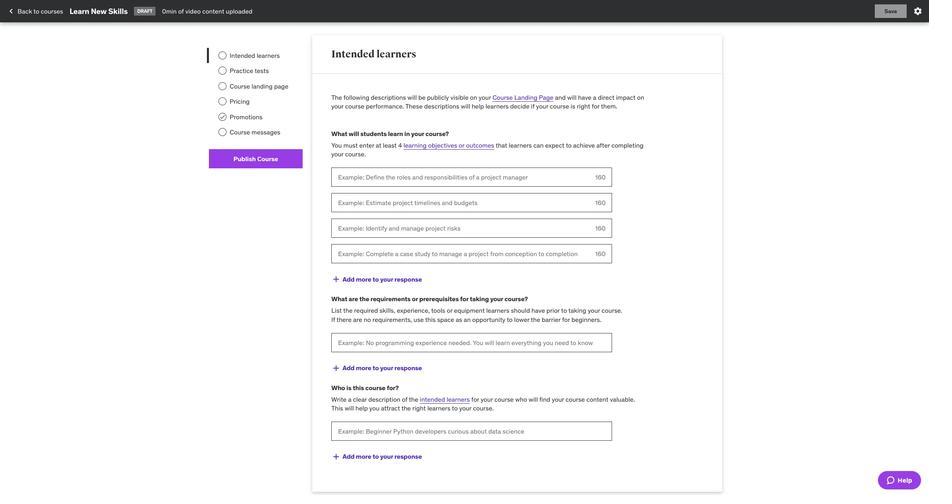 Task type: locate. For each thing, give the bounding box(es) containing it.
content left valuable.
[[587, 395, 609, 403]]

1 on from the left
[[470, 93, 477, 101]]

0 vertical spatial incomplete image
[[219, 51, 227, 59]]

response for for?
[[395, 452, 422, 460]]

0 vertical spatial incomplete image
[[219, 67, 227, 75]]

on
[[470, 93, 477, 101], [637, 93, 645, 101]]

3 add more to your response button from the top
[[332, 447, 422, 466]]

help inside and will have a direct impact on your course performance. these descriptions will help learners decide if your course is right for them.
[[472, 102, 484, 110]]

is inside and will have a direct impact on your course performance. these descriptions will help learners decide if your course is right for them.
[[571, 102, 576, 110]]

help down the following descriptions will be publicly visible on your course landing page
[[472, 102, 484, 110]]

1 vertical spatial medium image
[[332, 363, 341, 373]]

1 vertical spatial of
[[402, 395, 408, 403]]

medium image left back
[[6, 6, 16, 16]]

skills,
[[380, 307, 396, 314]]

course?
[[426, 130, 449, 138], [505, 295, 528, 303]]

0 vertical spatial have
[[578, 93, 592, 101]]

3 add from the top
[[343, 452, 355, 460]]

what inside what are the requirements or prerequisites for taking your course? list the required skills, experience, tools or equipment learners should have prior to taking your course. if there are no requirements, use this space as an opportunity to lower the barrier for beginners.
[[332, 295, 347, 303]]

of
[[178, 7, 184, 15], [402, 395, 408, 403]]

more
[[356, 275, 371, 283], [356, 364, 371, 372], [356, 452, 371, 460]]

1 horizontal spatial taking
[[569, 307, 587, 314]]

no
[[364, 315, 371, 323]]

0 vertical spatial taking
[[470, 295, 489, 303]]

2 add more to your response button from the top
[[332, 358, 422, 378]]

2 more from the top
[[356, 364, 371, 372]]

1 horizontal spatial course?
[[505, 295, 528, 303]]

3 add more to your response from the top
[[343, 452, 422, 460]]

1 response from the top
[[395, 275, 422, 283]]

taking
[[470, 295, 489, 303], [569, 307, 587, 314]]

course? up objectives
[[426, 130, 449, 138]]

is left them.
[[571, 102, 576, 110]]

course up description
[[366, 384, 386, 392]]

or up experience,
[[412, 295, 418, 303]]

2 vertical spatial more
[[356, 452, 371, 460]]

for left them.
[[592, 102, 600, 110]]

1 horizontal spatial right
[[577, 102, 590, 110]]

for inside and will have a direct impact on your course performance. these descriptions will help learners decide if your course is right for them.
[[592, 102, 600, 110]]

0 horizontal spatial is
[[347, 384, 352, 392]]

the
[[332, 93, 342, 101]]

medium image up who
[[332, 363, 341, 373]]

incomplete image down completed element
[[219, 128, 227, 136]]

will up must
[[349, 130, 359, 138]]

list
[[332, 307, 342, 314]]

3 response from the top
[[395, 452, 422, 460]]

1 horizontal spatial or
[[447, 307, 453, 314]]

0 horizontal spatial taking
[[470, 295, 489, 303]]

2 vertical spatial course.
[[473, 404, 494, 412]]

1 vertical spatial response
[[395, 364, 422, 372]]

1 vertical spatial course?
[[505, 295, 528, 303]]

descriptions inside and will have a direct impact on your course performance. these descriptions will help learners decide if your course is right for them.
[[424, 102, 460, 110]]

incomplete image up completed icon
[[219, 82, 227, 90]]

as
[[456, 315, 462, 323]]

1 vertical spatial or
[[412, 295, 418, 303]]

4
[[398, 141, 402, 149]]

course down following on the left top
[[345, 102, 365, 110]]

intended
[[332, 48, 375, 60], [230, 51, 255, 59]]

course up decide
[[493, 93, 513, 101]]

2 vertical spatial add more to your response button
[[332, 447, 422, 466]]

2 horizontal spatial course.
[[602, 307, 623, 314]]

0 horizontal spatial or
[[412, 295, 418, 303]]

0 vertical spatial response
[[395, 275, 422, 283]]

1 incomplete image from the top
[[219, 51, 227, 59]]

or up space
[[447, 307, 453, 314]]

1 vertical spatial is
[[347, 384, 352, 392]]

have left the prior
[[532, 307, 545, 314]]

course right publish
[[257, 155, 278, 163]]

intended learners link
[[420, 395, 470, 403]]

course left 'who'
[[495, 395, 514, 403]]

add more to your response button for requirements
[[332, 358, 422, 378]]

1 horizontal spatial of
[[402, 395, 408, 403]]

0 vertical spatial a
[[593, 93, 597, 101]]

course up pricing on the top left of page
[[230, 82, 250, 90]]

1 vertical spatial have
[[532, 307, 545, 314]]

response for or
[[395, 364, 422, 372]]

3 more from the top
[[356, 452, 371, 460]]

0 vertical spatial right
[[577, 102, 590, 110]]

descriptions down the following descriptions will be publicly visible on your course landing page
[[424, 102, 460, 110]]

an
[[464, 315, 471, 323]]

0 horizontal spatial content
[[202, 7, 224, 15]]

for
[[592, 102, 600, 110], [460, 295, 469, 303], [562, 315, 570, 323], [472, 395, 479, 403]]

or
[[459, 141, 465, 149], [412, 295, 418, 303], [447, 307, 453, 314]]

or left outcomes
[[459, 141, 465, 149]]

medium image inside back to courses link
[[6, 6, 16, 16]]

1 horizontal spatial content
[[587, 395, 609, 403]]

0 vertical spatial add more to your response button
[[332, 270, 422, 289]]

2 add more to your response from the top
[[343, 364, 422, 372]]

0 horizontal spatial right
[[413, 404, 426, 412]]

0 vertical spatial is
[[571, 102, 576, 110]]

medium image for add
[[332, 363, 341, 373]]

incomplete image up completed element
[[219, 97, 227, 105]]

2 vertical spatial or
[[447, 307, 453, 314]]

practice tests link
[[209, 63, 303, 79]]

descriptions
[[371, 93, 406, 101], [424, 102, 460, 110]]

2 vertical spatial add
[[343, 452, 355, 460]]

Example: Complete a case study to manage a project from conception to completion text field
[[332, 244, 589, 263]]

1 horizontal spatial on
[[637, 93, 645, 101]]

0 vertical spatial add
[[343, 275, 355, 283]]

1 vertical spatial content
[[587, 395, 609, 403]]

2 incomplete image from the top
[[219, 82, 227, 90]]

messages
[[252, 128, 281, 136]]

this up clear
[[353, 384, 364, 392]]

course right find
[[566, 395, 585, 403]]

1 vertical spatial more
[[356, 364, 371, 372]]

4 160 from the top
[[595, 250, 606, 258]]

for inside who is this course for? write a clear description of the intended learners for your course who will find your course content valuable. this will help you attract the right learners to your course.
[[472, 395, 479, 403]]

are left 'no' at the left bottom
[[353, 315, 362, 323]]

0 vertical spatial this
[[425, 315, 436, 323]]

of right description
[[402, 395, 408, 403]]

prior
[[547, 307, 560, 314]]

taking up equipment
[[470, 295, 489, 303]]

1 horizontal spatial this
[[425, 315, 436, 323]]

0 horizontal spatial this
[[353, 384, 364, 392]]

medium image
[[332, 275, 341, 284], [332, 452, 341, 462]]

intended learners link
[[209, 48, 303, 63]]

2 response from the top
[[395, 364, 422, 372]]

response
[[395, 275, 422, 283], [395, 364, 422, 372], [395, 452, 422, 460]]

save button
[[875, 4, 907, 18]]

back to courses link
[[6, 4, 63, 18]]

0 horizontal spatial intended
[[230, 51, 255, 59]]

this right use
[[425, 315, 436, 323]]

more for this
[[356, 452, 371, 460]]

1 vertical spatial incomplete image
[[219, 82, 227, 90]]

0 horizontal spatial course?
[[426, 130, 449, 138]]

0 horizontal spatial have
[[532, 307, 545, 314]]

3 160 from the top
[[595, 224, 606, 232]]

0 vertical spatial are
[[349, 295, 358, 303]]

if
[[332, 315, 335, 323]]

expect
[[545, 141, 565, 149]]

right down intended
[[413, 404, 426, 412]]

your inside that learners can expect to achieve after completing your course.
[[332, 150, 344, 158]]

2 horizontal spatial or
[[459, 141, 465, 149]]

incomplete image inside course messages link
[[219, 128, 227, 136]]

right inside who is this course for? write a clear description of the intended learners for your course who will find your course content valuable. this will help you attract the right learners to your course.
[[413, 404, 426, 412]]

course. inside who is this course for? write a clear description of the intended learners for your course who will find your course content valuable. this will help you attract the right learners to your course.
[[473, 404, 494, 412]]

have
[[578, 93, 592, 101], [532, 307, 545, 314]]

0 vertical spatial course.
[[345, 150, 366, 158]]

incomplete image inside intended learners link
[[219, 51, 227, 59]]

2 vertical spatial response
[[395, 452, 422, 460]]

course
[[345, 102, 365, 110], [550, 102, 569, 110], [366, 384, 386, 392], [495, 395, 514, 403], [566, 395, 585, 403]]

content
[[202, 7, 224, 15], [587, 395, 609, 403]]

on right impact
[[637, 93, 645, 101]]

for?
[[387, 384, 399, 392]]

1 vertical spatial a
[[348, 395, 352, 403]]

1 horizontal spatial medium image
[[332, 363, 341, 373]]

intended
[[420, 395, 445, 403]]

Example: Identify and manage project risks text field
[[332, 219, 589, 238]]

students
[[360, 130, 387, 138]]

this
[[425, 315, 436, 323], [353, 384, 364, 392]]

1 vertical spatial add more to your response button
[[332, 358, 422, 378]]

0 horizontal spatial of
[[178, 7, 184, 15]]

1 vertical spatial medium image
[[332, 452, 341, 462]]

a left the direct
[[593, 93, 597, 101]]

medium image for this will help you attract the right learners to your course.
[[332, 452, 341, 462]]

1 horizontal spatial have
[[578, 93, 592, 101]]

1 horizontal spatial is
[[571, 102, 576, 110]]

intended learners
[[332, 48, 416, 60], [230, 51, 280, 59]]

are
[[349, 295, 358, 303], [353, 315, 362, 323]]

video
[[185, 7, 201, 15]]

the right lower
[[531, 315, 541, 323]]

have left the direct
[[578, 93, 592, 101]]

2 vertical spatial incomplete image
[[219, 128, 227, 136]]

requirements
[[371, 295, 411, 303]]

of right 0min
[[178, 7, 184, 15]]

learn
[[388, 130, 403, 138]]

course? up should
[[505, 295, 528, 303]]

what up the list
[[332, 295, 347, 303]]

2 160 from the top
[[595, 199, 606, 207]]

incomplete image
[[219, 51, 227, 59], [219, 97, 227, 105], [219, 128, 227, 136]]

publicly
[[427, 93, 449, 101]]

1 what from the top
[[332, 130, 347, 138]]

0 horizontal spatial course.
[[345, 150, 366, 158]]

1 vertical spatial right
[[413, 404, 426, 412]]

what up you
[[332, 130, 347, 138]]

more for the
[[356, 364, 371, 372]]

2 add from the top
[[343, 364, 355, 372]]

160 for example: complete a case study to manage a project from conception to completion "text box"
[[595, 250, 606, 258]]

1 medium image from the top
[[332, 275, 341, 284]]

course. inside what are the requirements or prerequisites for taking your course? list the required skills, experience, tools or equipment learners should have prior to taking your course. if there are no requirements, use this space as an opportunity to lower the barrier for beginners.
[[602, 307, 623, 314]]

0 vertical spatial what
[[332, 130, 347, 138]]

0 vertical spatial descriptions
[[371, 93, 406, 101]]

incomplete image for practice
[[219, 67, 227, 75]]

1 add from the top
[[343, 275, 355, 283]]

direct
[[598, 93, 615, 101]]

1 vertical spatial this
[[353, 384, 364, 392]]

0 vertical spatial medium image
[[6, 6, 16, 16]]

completed element
[[219, 113, 227, 121]]

1 vertical spatial help
[[356, 404, 368, 412]]

for right intended learners link
[[472, 395, 479, 403]]

will down visible
[[461, 102, 470, 110]]

medium image
[[6, 6, 16, 16], [332, 363, 341, 373]]

1 horizontal spatial help
[[472, 102, 484, 110]]

right left them.
[[577, 102, 590, 110]]

what will students learn in your course?
[[332, 130, 449, 138]]

taking up beginners.
[[569, 307, 587, 314]]

3 incomplete image from the top
[[219, 128, 227, 136]]

a
[[593, 93, 597, 101], [348, 395, 352, 403]]

0 vertical spatial or
[[459, 141, 465, 149]]

tools
[[431, 307, 445, 314]]

1 vertical spatial course.
[[602, 307, 623, 314]]

add more to your response button for course
[[332, 447, 422, 466]]

you
[[332, 141, 342, 149]]

find
[[540, 395, 551, 403]]

2 vertical spatial add more to your response
[[343, 452, 422, 460]]

course inside button
[[257, 155, 278, 163]]

0 vertical spatial of
[[178, 7, 184, 15]]

the following descriptions will be publicly visible on your course landing page
[[332, 93, 554, 101]]

0 horizontal spatial a
[[348, 395, 352, 403]]

for up equipment
[[460, 295, 469, 303]]

incomplete image inside practice tests link
[[219, 67, 227, 75]]

1 vertical spatial add
[[343, 364, 355, 372]]

0 vertical spatial medium image
[[332, 275, 341, 284]]

page
[[274, 82, 289, 90]]

incomplete image
[[219, 67, 227, 75], [219, 82, 227, 90]]

barrier
[[542, 315, 561, 323]]

help down clear
[[356, 404, 368, 412]]

your
[[479, 93, 491, 101], [332, 102, 344, 110], [536, 102, 549, 110], [411, 130, 424, 138], [332, 150, 344, 158], [380, 275, 393, 283], [490, 295, 503, 303], [588, 307, 600, 314], [380, 364, 393, 372], [481, 395, 493, 403], [552, 395, 564, 403], [459, 404, 472, 412], [380, 452, 393, 460]]

0 horizontal spatial help
[[356, 404, 368, 412]]

0 horizontal spatial medium image
[[6, 6, 16, 16]]

promotions link
[[209, 109, 303, 124]]

a left clear
[[348, 395, 352, 403]]

160 for "example: define the roles and responsibilities of a project manager" "text box"
[[595, 173, 606, 181]]

beginners.
[[572, 315, 602, 323]]

1 vertical spatial descriptions
[[424, 102, 460, 110]]

will right this
[[345, 404, 354, 412]]

1 vertical spatial incomplete image
[[219, 97, 227, 105]]

1 vertical spatial what
[[332, 295, 347, 303]]

incomplete image inside "pricing" link
[[219, 97, 227, 105]]

1 160 from the top
[[595, 173, 606, 181]]

0 vertical spatial help
[[472, 102, 484, 110]]

incomplete image inside course landing page link
[[219, 82, 227, 90]]

use
[[414, 315, 424, 323]]

learning
[[404, 141, 427, 149]]

practice
[[230, 67, 253, 75]]

the
[[360, 295, 369, 303], [343, 307, 353, 314], [531, 315, 541, 323], [409, 395, 418, 403], [402, 404, 411, 412]]

2 medium image from the top
[[332, 452, 341, 462]]

1 incomplete image from the top
[[219, 67, 227, 75]]

is right who
[[347, 384, 352, 392]]

save
[[885, 7, 897, 15]]

the up required
[[360, 295, 369, 303]]

0 vertical spatial add more to your response
[[343, 275, 422, 283]]

right inside and will have a direct impact on your course performance. these descriptions will help learners decide if your course is right for them.
[[577, 102, 590, 110]]

will right and
[[567, 93, 577, 101]]

learners inside what are the requirements or prerequisites for taking your course? list the required skills, experience, tools or equipment learners should have prior to taking your course. if there are no requirements, use this space as an opportunity to lower the barrier for beginners.
[[487, 307, 510, 314]]

descriptions up performance.
[[371, 93, 406, 101]]

0min of video content uploaded
[[162, 7, 253, 15]]

0 vertical spatial more
[[356, 275, 371, 283]]

publish course
[[234, 155, 278, 163]]

course landing page link
[[209, 79, 303, 94]]

incomplete image left the practice
[[219, 67, 227, 75]]

0 horizontal spatial on
[[470, 93, 477, 101]]

2 incomplete image from the top
[[219, 97, 227, 105]]

what for what will students learn in your course?
[[332, 130, 347, 138]]

are up required
[[349, 295, 358, 303]]

1 horizontal spatial intended learners
[[332, 48, 416, 60]]

1 vertical spatial add more to your response
[[343, 364, 422, 372]]

attract
[[381, 404, 400, 412]]

2 on from the left
[[637, 93, 645, 101]]

course messages
[[230, 128, 281, 136]]

1 horizontal spatial descriptions
[[424, 102, 460, 110]]

1 horizontal spatial course.
[[473, 404, 494, 412]]

them.
[[601, 102, 618, 110]]

2 what from the top
[[332, 295, 347, 303]]

on right visible
[[470, 93, 477, 101]]

content right "video"
[[202, 7, 224, 15]]

there
[[337, 315, 352, 323]]

1 horizontal spatial a
[[593, 93, 597, 101]]

incomplete image up practice tests link on the top left
[[219, 51, 227, 59]]

experience,
[[397, 307, 430, 314]]

what
[[332, 130, 347, 138], [332, 295, 347, 303]]

will
[[408, 93, 417, 101], [567, 93, 577, 101], [461, 102, 470, 110], [349, 130, 359, 138], [529, 395, 538, 403], [345, 404, 354, 412]]



Task type: describe. For each thing, give the bounding box(es) containing it.
to inside that learners can expect to achieve after completing your course.
[[566, 141, 572, 149]]

course landing page link
[[493, 93, 554, 101]]

will up these
[[408, 93, 417, 101]]

incomplete image for course messages
[[219, 128, 227, 136]]

clear
[[353, 395, 367, 403]]

is inside who is this course for? write a clear description of the intended learners for your course who will find your course content valuable. this will help you attract the right learners to your course.
[[347, 384, 352, 392]]

skills
[[108, 6, 128, 16]]

equipment
[[454, 307, 485, 314]]

course settings image
[[914, 6, 923, 16]]

required
[[354, 307, 378, 314]]

after
[[597, 141, 610, 149]]

who is this course for? write a clear description of the intended learners for your course who will find your course content valuable. this will help you attract the right learners to your course.
[[332, 384, 635, 412]]

incomplete image for intended learners
[[219, 51, 227, 59]]

have inside and will have a direct impact on your course performance. these descriptions will help learners decide if your course is right for them.
[[578, 93, 592, 101]]

outcomes
[[466, 141, 495, 149]]

requirements,
[[373, 315, 412, 323]]

learn new skills
[[70, 6, 128, 16]]

enter
[[359, 141, 374, 149]]

pricing
[[230, 97, 250, 105]]

1 more from the top
[[356, 275, 371, 283]]

courses
[[41, 7, 63, 15]]

learners inside and will have a direct impact on your course performance. these descriptions will help learners decide if your course is right for them.
[[486, 102, 509, 110]]

valuable.
[[610, 395, 635, 403]]

0 vertical spatial content
[[202, 7, 224, 15]]

that learners can expect to achieve after completing your course.
[[332, 141, 644, 158]]

achieve
[[574, 141, 595, 149]]

these
[[406, 102, 423, 110]]

this
[[332, 404, 343, 412]]

opportunity
[[472, 315, 506, 323]]

the up the there on the left bottom
[[343, 307, 353, 314]]

a inside and will have a direct impact on your course performance. these descriptions will help learners decide if your course is right for them.
[[593, 93, 597, 101]]

and
[[555, 93, 566, 101]]

publish
[[234, 155, 256, 163]]

add more to your response for requirements
[[343, 364, 422, 372]]

have inside what are the requirements or prerequisites for taking your course? list the required skills, experience, tools or equipment learners should have prior to taking your course. if there are no requirements, use this space as an opportunity to lower the barrier for beginners.
[[532, 307, 545, 314]]

impact
[[616, 93, 636, 101]]

promotions
[[230, 113, 263, 121]]

who
[[516, 395, 527, 403]]

space
[[437, 315, 454, 323]]

add for are
[[343, 364, 355, 372]]

0 vertical spatial course?
[[426, 130, 449, 138]]

add for is
[[343, 452, 355, 460]]

Example: Estimate project timelines and budgets text field
[[332, 193, 589, 212]]

at
[[376, 141, 382, 149]]

the right attract
[[402, 404, 411, 412]]

lower
[[514, 315, 530, 323]]

that
[[496, 141, 507, 149]]

medium image for you must enter at least 4 learning objectives or outcomes
[[332, 275, 341, 284]]

0 horizontal spatial intended learners
[[230, 51, 280, 59]]

of inside who is this course for? write a clear description of the intended learners for your course who will find your course content valuable. this will help you attract the right learners to your course.
[[402, 395, 408, 403]]

you
[[370, 404, 380, 412]]

for right barrier
[[562, 315, 570, 323]]

160 for example: estimate project timelines and budgets text field
[[595, 199, 606, 207]]

can
[[534, 141, 544, 149]]

visible
[[451, 93, 469, 101]]

course landing page
[[230, 82, 289, 90]]

0 horizontal spatial descriptions
[[371, 93, 406, 101]]

this inside who is this course for? write a clear description of the intended learners for your course who will find your course content valuable. this will help you attract the right learners to your course.
[[353, 384, 364, 392]]

landing
[[515, 93, 538, 101]]

decide
[[510, 102, 530, 110]]

following
[[344, 93, 369, 101]]

course. inside that learners can expect to achieve after completing your course.
[[345, 150, 366, 158]]

Example: No programming experience needed. You will learn everything you need to know text field
[[332, 333, 612, 352]]

course down "promotions" in the top of the page
[[230, 128, 250, 136]]

on inside and will have a direct impact on your course performance. these descriptions will help learners decide if your course is right for them.
[[637, 93, 645, 101]]

performance.
[[366, 102, 404, 110]]

Example: Define the roles and responsibilities of a project manager text field
[[332, 168, 589, 187]]

learn
[[70, 6, 89, 16]]

should
[[511, 307, 530, 314]]

you must enter at least 4 learning objectives or outcomes
[[332, 141, 495, 149]]

incomplete image for course
[[219, 82, 227, 90]]

Example: Beginner Python developers curious about data science text field
[[332, 422, 612, 441]]

medium image for back
[[6, 6, 16, 16]]

incomplete image for pricing
[[219, 97, 227, 105]]

learners inside that learners can expect to achieve after completing your course.
[[509, 141, 532, 149]]

this inside what are the requirements or prerequisites for taking your course? list the required skills, experience, tools or equipment learners should have prior to taking your course. if there are no requirements, use this space as an opportunity to lower the barrier for beginners.
[[425, 315, 436, 323]]

will left find
[[529, 395, 538, 403]]

objectives
[[428, 141, 457, 149]]

add more to your response for course
[[343, 452, 422, 460]]

new
[[91, 6, 107, 16]]

practice tests
[[230, 67, 269, 75]]

to inside who is this course for? write a clear description of the intended learners for your course who will find your course content valuable. this will help you attract the right learners to your course.
[[452, 404, 458, 412]]

and will have a direct impact on your course performance. these descriptions will help learners decide if your course is right for them.
[[332, 93, 645, 110]]

what are the requirements or prerequisites for taking your course? list the required skills, experience, tools or equipment learners should have prior to taking your course. if there are no requirements, use this space as an opportunity to lower the barrier for beginners.
[[332, 295, 623, 323]]

1 horizontal spatial intended
[[332, 48, 375, 60]]

learning objectives or outcomes link
[[404, 141, 495, 149]]

publish course button
[[209, 149, 303, 168]]

160 for the example: identify and manage project risks text box
[[595, 224, 606, 232]]

1 vertical spatial are
[[353, 315, 362, 323]]

be
[[419, 93, 426, 101]]

help inside who is this course for? write a clear description of the intended learners for your course who will find your course content valuable. this will help you attract the right learners to your course.
[[356, 404, 368, 412]]

back to courses
[[18, 7, 63, 15]]

course down and
[[550, 102, 569, 110]]

1 vertical spatial taking
[[569, 307, 587, 314]]

who
[[332, 384, 345, 392]]

1 add more to your response button from the top
[[332, 270, 422, 289]]

the left intended
[[409, 395, 418, 403]]

prerequisites
[[419, 295, 459, 303]]

back
[[18, 7, 32, 15]]

what for what are the requirements or prerequisites for taking your course? list the required skills, experience, tools or equipment learners should have prior to taking your course. if there are no requirements, use this space as an opportunity to lower the barrier for beginners.
[[332, 295, 347, 303]]

draft
[[137, 8, 153, 14]]

1 add more to your response from the top
[[343, 275, 422, 283]]

in
[[405, 130, 410, 138]]

landing
[[252, 82, 273, 90]]

write
[[332, 395, 347, 403]]

completed image
[[219, 114, 226, 120]]

pricing link
[[209, 94, 303, 109]]

uploaded
[[226, 7, 253, 15]]

a inside who is this course for? write a clear description of the intended learners for your course who will find your course content valuable. this will help you attract the right learners to your course.
[[348, 395, 352, 403]]

0min
[[162, 7, 177, 15]]

completing
[[612, 141, 644, 149]]

must
[[344, 141, 358, 149]]

page
[[539, 93, 554, 101]]

content inside who is this course for? write a clear description of the intended learners for your course who will find your course content valuable. this will help you attract the right learners to your course.
[[587, 395, 609, 403]]

least
[[383, 141, 397, 149]]

if
[[531, 102, 535, 110]]

tests
[[255, 67, 269, 75]]

course? inside what are the requirements or prerequisites for taking your course? list the required skills, experience, tools or equipment learners should have prior to taking your course. if there are no requirements, use this space as an opportunity to lower the barrier for beginners.
[[505, 295, 528, 303]]



Task type: vqa. For each thing, say whether or not it's contained in the screenshot.
field
no



